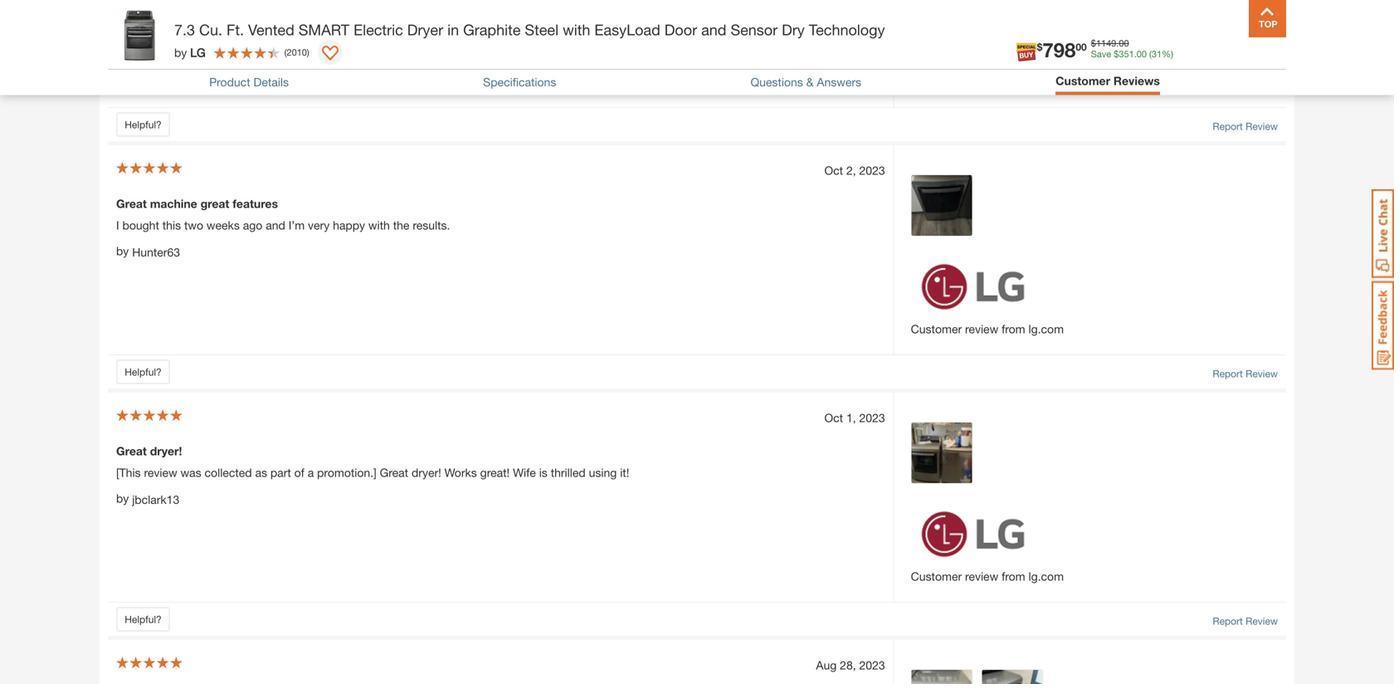 Task type: describe. For each thing, give the bounding box(es) containing it.
product image image
[[112, 8, 166, 62]]

2023 for oct 2, 2023
[[860, 164, 886, 177]]

oct for oct 1, 2023
[[825, 411, 844, 425]]

top button
[[1250, 0, 1287, 37]]

1,
[[847, 411, 857, 425]]

hunter63 button
[[132, 244, 180, 261]]

by for by jbclark13
[[116, 492, 129, 505]]

was
[[181, 466, 201, 479]]

product details
[[209, 75, 289, 89]]

great machine great features i bought this two weeks ago and i'm very happy with the results.
[[116, 197, 450, 232]]

promotion.]
[[317, 466, 377, 479]]

graphite
[[463, 21, 521, 39]]

smart
[[299, 21, 350, 39]]

0 vertical spatial customer
[[1056, 74, 1111, 88]]

2 horizontal spatial $
[[1114, 49, 1120, 59]]

31
[[1152, 49, 1163, 59]]

feedback link image
[[1372, 281, 1395, 370]]

by for by lg
[[174, 45, 187, 59]]

happy
[[333, 218, 365, 232]]

jbclark13 button
[[132, 491, 180, 508]]

cu.
[[199, 21, 223, 39]]

1 logo image from the top
[[911, 6, 1036, 73]]

and inside great machine great features i bought this two weeks ago and i'm very happy with the results.
[[266, 218, 285, 232]]

logo image for oct 2, 2023
[[911, 253, 1036, 320]]

is
[[539, 466, 548, 479]]

1149
[[1097, 38, 1117, 49]]

technology
[[809, 21, 885, 39]]

customer for oct 1, 2023
[[911, 570, 962, 583]]

the
[[393, 218, 410, 232]]

00 inside $ 798 00
[[1076, 41, 1087, 53]]

1 review from the top
[[1246, 120, 1279, 132]]

electric
[[354, 21, 403, 39]]

oct for oct 2, 2023
[[825, 164, 844, 177]]

0 horizontal spatial (
[[284, 47, 287, 58]]

details
[[254, 75, 289, 89]]

2023 for aug 28, 2023
[[860, 658, 886, 672]]

report for oct 1, 2023
[[1213, 615, 1244, 627]]

hunter63
[[132, 245, 180, 259]]

part
[[271, 466, 291, 479]]

1 helpful? button from the top
[[116, 112, 170, 137]]

great dryer! [this review was collected as part of a promotion.] great dryer! works great! wife is thrilled using it!
[[116, 444, 630, 479]]

)
[[307, 47, 310, 58]]

%)
[[1163, 49, 1174, 59]]

product
[[209, 75, 250, 89]]

questions & answers
[[751, 75, 862, 89]]

0 horizontal spatial .
[[1117, 38, 1120, 49]]

questions
[[751, 75, 804, 89]]

great for great machine great features i bought this two weeks ago and i'm very happy with the results.
[[116, 197, 147, 210]]

ft.
[[227, 21, 244, 39]]

28,
[[840, 658, 857, 672]]

( inside $ 1149 . 00 save $ 351 . 00 ( 31 %)
[[1150, 49, 1152, 59]]

great for great dryer! [this review was collected as part of a promotion.] great dryer! works great! wife is thrilled using it!
[[116, 444, 147, 458]]

features
[[233, 197, 278, 210]]

report review for oct 2, 2023
[[1213, 368, 1279, 379]]

1 report from the top
[[1213, 120, 1244, 132]]

a
[[308, 466, 314, 479]]

lg.com for oct 2, 2023
[[1029, 322, 1064, 336]]

351
[[1120, 49, 1135, 59]]

review for oct 2, 2023
[[1246, 368, 1279, 379]]

1 horizontal spatial .
[[1135, 49, 1137, 59]]

customer reviews
[[1056, 74, 1161, 88]]

customer for oct 2, 2023
[[911, 322, 962, 336]]

steel
[[525, 21, 559, 39]]

2 horizontal spatial 00
[[1137, 49, 1147, 59]]

$ 1149 . 00 save $ 351 . 00 ( 31 %)
[[1092, 38, 1174, 59]]

review for great dryer! [this review was collected as part of a promotion.] great dryer! works great! wife is thrilled using it!
[[966, 570, 999, 583]]

i
[[116, 218, 119, 232]]

helpful? for dryer!
[[125, 614, 162, 625]]

by hunter63
[[116, 244, 180, 259]]

1 report review button from the top
[[1213, 119, 1279, 134]]

aug
[[817, 658, 837, 672]]

7.3 cu. ft. vented smart electric dryer in graphite steel with easyload door and sensor dry technology
[[174, 21, 885, 39]]

2,
[[847, 164, 857, 177]]

i'm
[[289, 218, 305, 232]]

&
[[807, 75, 814, 89]]

sensor
[[731, 21, 778, 39]]

two
[[184, 218, 203, 232]]

using
[[589, 466, 617, 479]]

oct 2, 2023
[[825, 164, 886, 177]]



Task type: locate. For each thing, give the bounding box(es) containing it.
.
[[1117, 38, 1120, 49], [1135, 49, 1137, 59]]

2 review from the top
[[1246, 368, 1279, 379]]

1 horizontal spatial dryer!
[[412, 466, 442, 479]]

vented
[[248, 21, 295, 39]]

with left the
[[369, 218, 390, 232]]

2 report review button from the top
[[1213, 366, 1279, 381]]

00 left the 31
[[1137, 49, 1147, 59]]

1 vertical spatial dryer!
[[412, 466, 442, 479]]

helpful? button
[[116, 112, 170, 137], [116, 359, 170, 384], [116, 607, 170, 632]]

report review button for oct 2, 2023
[[1213, 366, 1279, 381]]

798
[[1043, 38, 1076, 62]]

review
[[966, 322, 999, 336], [144, 466, 177, 479], [966, 570, 999, 583]]

3 2023 from the top
[[860, 658, 886, 672]]

great!
[[480, 466, 510, 479]]

0 vertical spatial helpful? button
[[116, 112, 170, 137]]

3 helpful? button from the top
[[116, 607, 170, 632]]

machine
[[150, 197, 197, 210]]

1 vertical spatial great
[[116, 444, 147, 458]]

1 vertical spatial customer review from lg.com
[[911, 570, 1064, 583]]

logo image for oct 1, 2023
[[911, 501, 1036, 568]]

1 horizontal spatial (
[[1150, 49, 1152, 59]]

2 vertical spatial helpful? button
[[116, 607, 170, 632]]

3 report review button from the top
[[1213, 614, 1279, 629]]

2 vertical spatial 2023
[[860, 658, 886, 672]]

0 vertical spatial lg.com
[[1029, 75, 1064, 88]]

report for oct 2, 2023
[[1213, 368, 1244, 379]]

[this
[[116, 466, 141, 479]]

$ left save
[[1038, 41, 1043, 53]]

1 vertical spatial 2023
[[860, 411, 886, 425]]

2 helpful? from the top
[[125, 366, 162, 378]]

reviews
[[1114, 74, 1161, 88]]

1 vertical spatial with
[[369, 218, 390, 232]]

report review button
[[1213, 119, 1279, 134], [1213, 366, 1279, 381], [1213, 614, 1279, 629]]

1 from from the top
[[1002, 322, 1026, 336]]

2 vertical spatial review
[[1246, 615, 1279, 627]]

1 vertical spatial review
[[144, 466, 177, 479]]

1 2023 from the top
[[860, 164, 886, 177]]

from for oct 1, 2023
[[1002, 570, 1026, 583]]

2 vertical spatial review
[[966, 570, 999, 583]]

thrilled
[[551, 466, 586, 479]]

helpful? button for machine
[[116, 359, 170, 384]]

by for by hunter63
[[116, 244, 129, 258]]

and
[[702, 21, 727, 39], [266, 218, 285, 232]]

review for great machine great features i bought this two weeks ago and i'm very happy with the results.
[[966, 322, 999, 336]]

dryer! up was on the left bottom of the page
[[150, 444, 182, 458]]

$ right $ 798 00
[[1092, 38, 1097, 49]]

ago
[[243, 218, 263, 232]]

$ for 1149
[[1092, 38, 1097, 49]]

2023 right the 28,
[[860, 658, 886, 672]]

1 vertical spatial logo image
[[911, 253, 1036, 320]]

lg.com for oct 1, 2023
[[1029, 570, 1064, 583]]

by lg
[[174, 45, 206, 59]]

1 vertical spatial lg.com
[[1029, 322, 1064, 336]]

lg.com
[[1029, 75, 1064, 88], [1029, 322, 1064, 336], [1029, 570, 1064, 583]]

2 vertical spatial customer
[[911, 570, 962, 583]]

2 oct from the top
[[825, 411, 844, 425]]

by
[[174, 45, 187, 59], [116, 244, 129, 258], [116, 492, 129, 505]]

0 vertical spatial report review button
[[1213, 119, 1279, 134]]

1 vertical spatial and
[[266, 218, 285, 232]]

0 horizontal spatial 00
[[1076, 41, 1087, 53]]

great
[[201, 197, 229, 210]]

great up [this
[[116, 444, 147, 458]]

report
[[1213, 120, 1244, 132], [1213, 368, 1244, 379], [1213, 615, 1244, 627]]

0 vertical spatial review
[[1246, 120, 1279, 132]]

aug 28, 2023
[[817, 658, 886, 672]]

1 horizontal spatial 00
[[1120, 38, 1130, 49]]

customer review from lg.com for oct 1, 2023
[[911, 570, 1064, 583]]

$ for 798
[[1038, 41, 1043, 53]]

2 from from the top
[[1002, 570, 1026, 583]]

0 vertical spatial and
[[702, 21, 727, 39]]

2 vertical spatial report
[[1213, 615, 1244, 627]]

1 oct from the top
[[825, 164, 844, 177]]

1 vertical spatial customer
[[911, 322, 962, 336]]

as
[[255, 466, 267, 479]]

helpful? button for dryer!
[[116, 607, 170, 632]]

in
[[448, 21, 459, 39]]

1 horizontal spatial $
[[1092, 38, 1097, 49]]

2023
[[860, 164, 886, 177], [860, 411, 886, 425], [860, 658, 886, 672]]

0 vertical spatial logo image
[[911, 6, 1036, 73]]

0 horizontal spatial and
[[266, 218, 285, 232]]

product details button
[[209, 75, 289, 89], [209, 75, 289, 89]]

jbclark13
[[132, 493, 180, 506]]

questions & answers button
[[751, 75, 862, 89], [751, 75, 862, 89]]

works
[[445, 466, 477, 479]]

1 vertical spatial helpful?
[[125, 366, 162, 378]]

2023 right the 1,
[[860, 411, 886, 425]]

oct left the 1,
[[825, 411, 844, 425]]

$ 798 00
[[1038, 38, 1087, 62]]

0 vertical spatial oct
[[825, 164, 844, 177]]

2023 right 2,
[[860, 164, 886, 177]]

7.3
[[174, 21, 195, 39]]

0 vertical spatial great
[[116, 197, 147, 210]]

2 vertical spatial helpful?
[[125, 614, 162, 625]]

and left i'm at the left top of page
[[266, 218, 285, 232]]

( left ")"
[[284, 47, 287, 58]]

0 vertical spatial report
[[1213, 120, 1244, 132]]

review
[[1246, 120, 1279, 132], [1246, 368, 1279, 379], [1246, 615, 1279, 627]]

1 report review from the top
[[1213, 120, 1279, 132]]

with inside great machine great features i bought this two weeks ago and i'm very happy with the results.
[[369, 218, 390, 232]]

0 horizontal spatial dryer!
[[150, 444, 182, 458]]

1 vertical spatial oct
[[825, 411, 844, 425]]

1 lg.com from the top
[[1029, 75, 1064, 88]]

1 vertical spatial report review button
[[1213, 366, 1279, 381]]

2 vertical spatial by
[[116, 492, 129, 505]]

from for oct 2, 2023
[[1002, 322, 1026, 336]]

report review button for oct 1, 2023
[[1213, 614, 1279, 629]]

1 vertical spatial helpful? button
[[116, 359, 170, 384]]

review for oct 1, 2023
[[1246, 615, 1279, 627]]

. left the 31
[[1135, 49, 1137, 59]]

by inside the by hunter63
[[116, 244, 129, 258]]

this
[[163, 218, 181, 232]]

with
[[563, 21, 591, 39], [369, 218, 390, 232]]

very
[[308, 218, 330, 232]]

1 vertical spatial from
[[1002, 570, 1026, 583]]

save
[[1092, 49, 1112, 59]]

lg
[[190, 45, 206, 59]]

it!
[[620, 466, 630, 479]]

0 horizontal spatial $
[[1038, 41, 1043, 53]]

. right save
[[1117, 38, 1120, 49]]

0 horizontal spatial with
[[369, 218, 390, 232]]

helpful? for machine
[[125, 366, 162, 378]]

live chat image
[[1372, 189, 1395, 278]]

report review
[[1213, 120, 1279, 132], [1213, 368, 1279, 379], [1213, 615, 1279, 627]]

1 vertical spatial review
[[1246, 368, 1279, 379]]

collected
[[205, 466, 252, 479]]

2 vertical spatial lg.com
[[1029, 570, 1064, 583]]

1 vertical spatial by
[[116, 244, 129, 258]]

00
[[1120, 38, 1130, 49], [1076, 41, 1087, 53], [1137, 49, 1147, 59]]

( left %)
[[1150, 49, 1152, 59]]

2 2023 from the top
[[860, 411, 886, 425]]

dryer! left works
[[412, 466, 442, 479]]

00 right 1149
[[1120, 38, 1130, 49]]

from
[[1002, 322, 1026, 336], [1002, 570, 1026, 583]]

00 left save
[[1076, 41, 1087, 53]]

1 helpful? from the top
[[125, 119, 162, 130]]

3 helpful? from the top
[[125, 614, 162, 625]]

great up bought
[[116, 197, 147, 210]]

0 vertical spatial customer review from lg.com
[[911, 322, 1064, 336]]

3 lg.com from the top
[[1029, 570, 1064, 583]]

customer
[[1056, 74, 1111, 88], [911, 322, 962, 336], [911, 570, 962, 583]]

answers
[[817, 75, 862, 89]]

0 vertical spatial helpful?
[[125, 119, 162, 130]]

report review for oct 1, 2023
[[1213, 615, 1279, 627]]

2 customer review from lg.com from the top
[[911, 570, 1064, 583]]

2 lg.com from the top
[[1029, 322, 1064, 336]]

by jbclark13
[[116, 492, 180, 506]]

3 report from the top
[[1213, 615, 1244, 627]]

0 vertical spatial 2023
[[860, 164, 886, 177]]

$ inside $ 798 00
[[1038, 41, 1043, 53]]

helpful?
[[125, 119, 162, 130], [125, 366, 162, 378], [125, 614, 162, 625]]

2023 for oct 1, 2023
[[860, 411, 886, 425]]

great inside great machine great features i bought this two weeks ago and i'm very happy with the results.
[[116, 197, 147, 210]]

door
[[665, 21, 698, 39]]

2 logo image from the top
[[911, 253, 1036, 320]]

weeks
[[207, 218, 240, 232]]

great
[[116, 197, 147, 210], [116, 444, 147, 458], [380, 466, 409, 479]]

review inside great dryer! [this review was collected as part of a promotion.] great dryer! works great! wife is thrilled using it!
[[144, 466, 177, 479]]

great right promotion.]
[[380, 466, 409, 479]]

by inside by jbclark13
[[116, 492, 129, 505]]

customer review from lg.com
[[911, 322, 1064, 336], [911, 570, 1064, 583]]

2 vertical spatial report review
[[1213, 615, 1279, 627]]

2 vertical spatial report review button
[[1213, 614, 1279, 629]]

logo image
[[911, 6, 1036, 73], [911, 253, 1036, 320], [911, 501, 1036, 568]]

dry
[[782, 21, 805, 39]]

1 horizontal spatial with
[[563, 21, 591, 39]]

0 vertical spatial with
[[563, 21, 591, 39]]

0 vertical spatial from
[[1002, 322, 1026, 336]]

display image
[[322, 46, 339, 62]]

results.
[[413, 218, 450, 232]]

wife
[[513, 466, 536, 479]]

bought
[[122, 218, 159, 232]]

dryer!
[[150, 444, 182, 458], [412, 466, 442, 479]]

3 review from the top
[[1246, 615, 1279, 627]]

0 vertical spatial report review
[[1213, 120, 1279, 132]]

2 report from the top
[[1213, 368, 1244, 379]]

oct left 2,
[[825, 164, 844, 177]]

(
[[284, 47, 287, 58], [1150, 49, 1152, 59]]

customer review from lg.com for oct 2, 2023
[[911, 322, 1064, 336]]

dryer
[[407, 21, 443, 39]]

of
[[294, 466, 305, 479]]

2 vertical spatial logo image
[[911, 501, 1036, 568]]

specifications
[[483, 75, 557, 89]]

oct 1, 2023
[[825, 411, 886, 425]]

specifications button
[[483, 75, 557, 89], [483, 75, 557, 89]]

and right door on the top of the page
[[702, 21, 727, 39]]

3 report review from the top
[[1213, 615, 1279, 627]]

1 customer review from lg.com from the top
[[911, 322, 1064, 336]]

1 horizontal spatial and
[[702, 21, 727, 39]]

oct
[[825, 164, 844, 177], [825, 411, 844, 425]]

by down i
[[116, 244, 129, 258]]

0 vertical spatial by
[[174, 45, 187, 59]]

$
[[1092, 38, 1097, 49], [1038, 41, 1043, 53], [1114, 49, 1120, 59]]

0 vertical spatial dryer!
[[150, 444, 182, 458]]

( 2010 )
[[284, 47, 310, 58]]

0 vertical spatial review
[[966, 322, 999, 336]]

with right steel
[[563, 21, 591, 39]]

2 helpful? button from the top
[[116, 359, 170, 384]]

2010
[[287, 47, 307, 58]]

easyload
[[595, 21, 661, 39]]

by down [this
[[116, 492, 129, 505]]

customer reviews button
[[1056, 74, 1161, 91], [1056, 74, 1161, 88]]

3 logo image from the top
[[911, 501, 1036, 568]]

1 vertical spatial report
[[1213, 368, 1244, 379]]

2 report review from the top
[[1213, 368, 1279, 379]]

1 vertical spatial report review
[[1213, 368, 1279, 379]]

$ right save
[[1114, 49, 1120, 59]]

2 vertical spatial great
[[380, 466, 409, 479]]

by left lg
[[174, 45, 187, 59]]



Task type: vqa. For each thing, say whether or not it's contained in the screenshot.
Hunter63 Button
yes



